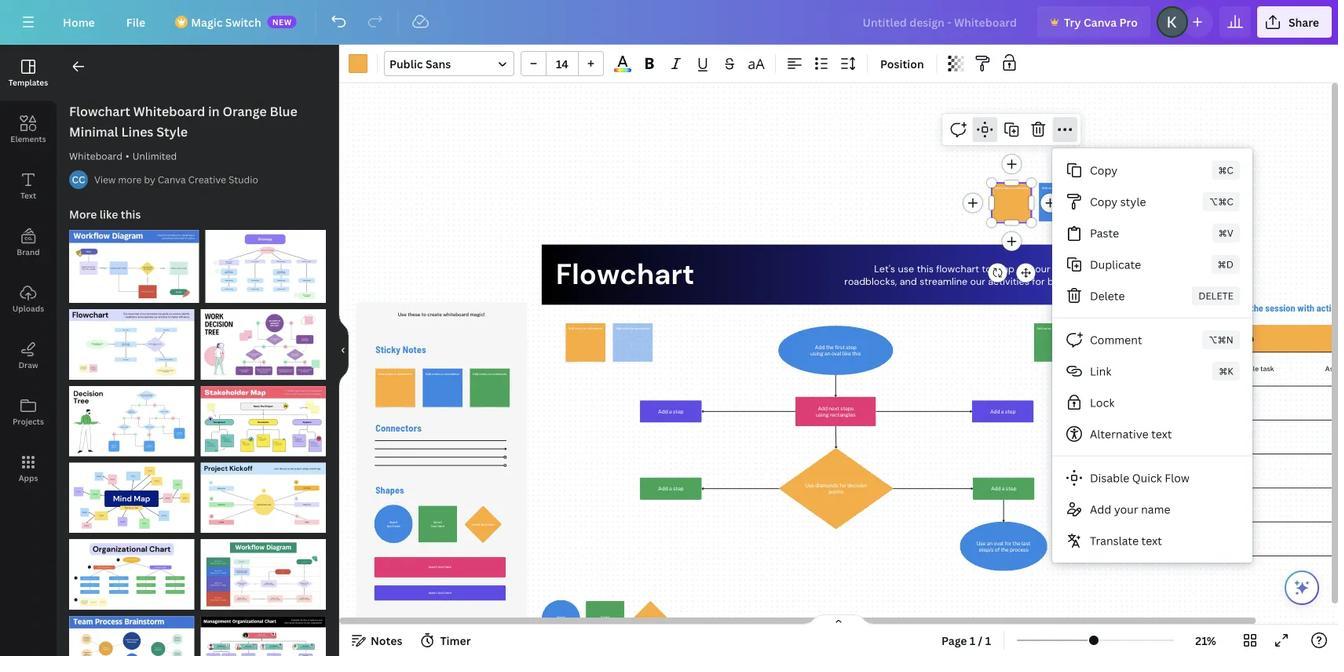 Task type: vqa. For each thing, say whether or not it's contained in the screenshot.
Assi
yes



Task type: describe. For each thing, give the bounding box(es) containing it.
translate text button
[[1053, 526, 1253, 557]]

like
[[100, 207, 118, 222]]

unlimited
[[132, 150, 177, 163]]

whiteboard inside flowchart whiteboard in orange blue minimal lines style
[[133, 103, 205, 120]]

try
[[1065, 15, 1082, 29]]

public sans
[[390, 56, 451, 71]]

team process brainstorm whiteboard in blue green modern professional style group
[[69, 607, 195, 657]]

map
[[995, 263, 1015, 276]]

page 1 / 1
[[942, 634, 992, 649]]

pro
[[1120, 15, 1138, 29]]

decision tree team whiteboard in purple pink green simple colorful style image
[[201, 310, 326, 380]]

lines
[[121, 123, 154, 140]]

actions,
[[1054, 263, 1089, 276]]

style
[[1121, 194, 1147, 209]]

decision tree team whiteboard in green blue yellow simple colorful style image
[[69, 386, 195, 457]]

elements button
[[0, 101, 57, 158]]

by
[[144, 173, 155, 186]]

sitemap whiteboard in green purple basic style image
[[205, 230, 326, 303]]

item
[[1239, 334, 1255, 344]]

page
[[942, 634, 968, 649]]

style
[[157, 123, 188, 140]]

sitemap whiteboard in green purple basic style group
[[205, 221, 326, 303]]

action
[[1317, 302, 1339, 314]]

minimal
[[69, 123, 118, 140]]

org chart whiteboard in yellow red basic style image
[[69, 540, 194, 610]]

file button
[[114, 6, 158, 38]]

#ffaa2b image
[[349, 54, 368, 73]]

⌥⌘n
[[1209, 334, 1234, 347]]

add
[[1091, 502, 1112, 517]]

link
[[1091, 364, 1112, 379]]

templates button
[[0, 45, 57, 101]]

copy style
[[1091, 194, 1147, 209]]

copy for copy
[[1091, 163, 1118, 178]]

the
[[1251, 302, 1264, 314]]

color range image
[[615, 69, 632, 72]]

more
[[118, 173, 142, 186]]

Design title text field
[[851, 6, 1032, 38]]

connectors
[[376, 422, 422, 434]]

flowchart whiteboard in orange blue minimal lines style
[[69, 103, 298, 140]]

more
[[69, 207, 97, 222]]

paste
[[1091, 226, 1120, 241]]

1 horizontal spatial our
[[1036, 263, 1051, 276]]

this for use
[[917, 263, 934, 276]]

apps button
[[0, 441, 57, 497]]

let's end the session with action
[[1214, 302, 1339, 314]]

translate
[[1091, 534, 1139, 549]]

text for translate text
[[1142, 534, 1163, 549]]

magic
[[191, 15, 223, 29]]

with
[[1298, 302, 1315, 314]]

create
[[1194, 366, 1216, 374]]

share
[[1289, 15, 1320, 29]]

try canva pro button
[[1038, 6, 1151, 38]]

canva inside try canva pro button
[[1084, 15, 1118, 29]]

hide image
[[339, 313, 349, 389]]

studio
[[229, 173, 258, 186]]

sticky notes
[[376, 344, 426, 356]]

comment
[[1091, 333, 1143, 348]]

0 horizontal spatial our
[[971, 275, 986, 288]]

workflow diagram planning whiteboard in purple blue modern professional style group
[[69, 221, 199, 303]]

team process brainstorm whiteboard in blue green modern professional style image
[[69, 617, 195, 657]]

copy for copy style
[[1091, 194, 1118, 209]]

share button
[[1258, 6, 1333, 38]]

flow
[[1165, 471, 1190, 486]]

flow chart whiteboard in red blue basic style group
[[69, 300, 195, 380]]

task
[[1261, 366, 1275, 374]]

orange
[[223, 103, 267, 120]]

switch
[[225, 15, 261, 29]]

try canva pro
[[1065, 15, 1138, 29]]

⌘c
[[1219, 164, 1234, 177]]

/
[[979, 634, 983, 649]]

management org chart team whiteboard in black red green trendy sticker style image
[[201, 617, 326, 657]]

and
[[900, 275, 917, 288]]

duplicate
[[1091, 257, 1142, 272]]

mind map brainstorm whiteboard in colorful style image
[[69, 463, 195, 534]]

your
[[1115, 502, 1139, 517]]

end
[[1235, 302, 1249, 314]]

roadblocks,
[[845, 275, 898, 288]]

projects button
[[0, 384, 57, 441]]

flow chart whiteboard in red blue basic style image
[[69, 310, 195, 380]]

an
[[1217, 366, 1225, 374]]

canva creative studio image
[[69, 171, 88, 189]]

project kickoff whiteboard in purple red basic style group
[[201, 454, 326, 534]]

management org chart team whiteboard in black red green trendy sticker style group
[[201, 607, 326, 657]]

shapes
[[376, 485, 404, 496]]

disable quick flow
[[1091, 471, 1190, 486]]

position
[[881, 56, 925, 71]]

stakeholder map team whiteboard in green yellow purple trendy stickers style image
[[201, 386, 326, 457]]

decision tree team whiteboard in purple pink green simple colorful style group
[[201, 300, 326, 380]]

view more by canva creative studio button
[[94, 172, 258, 188]]

action item
[[1215, 334, 1255, 344]]

workflow diagram planning whiteboard in purple blue modern professional style image
[[69, 230, 199, 303]]

add your name
[[1091, 502, 1171, 517]]

text button
[[0, 158, 57, 215]]

workflow diagram planning whiteboard in green red modern professional style group
[[201, 531, 326, 610]]



Task type: locate. For each thing, give the bounding box(es) containing it.
1 horizontal spatial this
[[917, 263, 934, 276]]

whiteboard down minimal
[[69, 150, 123, 163]]

1 horizontal spatial 1
[[986, 634, 992, 649]]

let's use this flowchart to map out our actions, identify roadblocks, and streamline our activities for better efficiency.
[[845, 263, 1127, 288]]

streamline
[[920, 275, 968, 288]]

0 vertical spatial notes
[[403, 344, 426, 356]]

1 vertical spatial notes
[[371, 634, 403, 649]]

elements
[[10, 134, 46, 144]]

mind map brainstorm whiteboard in colorful style group
[[69, 454, 195, 534]]

this for like
[[121, 207, 141, 222]]

0 horizontal spatial let's
[[875, 263, 896, 276]]

copy left style
[[1091, 194, 1118, 209]]

1 left /
[[970, 634, 976, 649]]

lock
[[1091, 396, 1115, 411]]

delete
[[1199, 290, 1234, 303]]

let's left use
[[875, 263, 896, 276]]

21% button
[[1181, 629, 1232, 654]]

out
[[1018, 263, 1033, 276]]

notes right sticky in the bottom of the page
[[403, 344, 426, 356]]

templates
[[9, 77, 48, 88]]

session
[[1266, 302, 1296, 314]]

menu
[[1053, 149, 1253, 563]]

21%
[[1196, 634, 1217, 649]]

assi
[[1326, 366, 1339, 374]]

#ffaa2b image
[[349, 54, 368, 73]]

this right like at the top of the page
[[121, 207, 141, 222]]

⌘d
[[1218, 258, 1234, 271]]

apps
[[19, 473, 38, 484]]

canva right try
[[1084, 15, 1118, 29]]

1 vertical spatial whiteboard
[[69, 150, 123, 163]]

timer
[[440, 634, 471, 649]]

decision tree team whiteboard in green blue yellow simple colorful style group
[[69, 377, 195, 457]]

1 vertical spatial this
[[917, 263, 934, 276]]

stakeholder map team whiteboard in green yellow purple trendy stickers style group
[[201, 377, 326, 457]]

0 vertical spatial canva
[[1084, 15, 1118, 29]]

notes
[[403, 344, 426, 356], [371, 634, 403, 649]]

notes button
[[346, 629, 409, 654]]

– – number field
[[552, 56, 574, 71]]

public sans button
[[384, 51, 515, 76]]

canva
[[1084, 15, 1118, 29], [158, 173, 186, 186]]

this right use
[[917, 263, 934, 276]]

timer button
[[415, 629, 477, 654]]

delete
[[1091, 289, 1126, 304]]

menu containing copy
[[1053, 149, 1253, 563]]

copy up copy style
[[1091, 163, 1118, 178]]

1 horizontal spatial whiteboard
[[133, 103, 205, 120]]

actionable
[[1227, 366, 1260, 374]]

text inside button
[[1152, 427, 1173, 442]]

copy
[[1091, 163, 1118, 178], [1091, 194, 1118, 209]]

quick
[[1133, 471, 1163, 486]]

0 vertical spatial let's
[[875, 263, 896, 276]]

0 vertical spatial copy
[[1091, 163, 1118, 178]]

this inside let's use this flowchart to map out our actions, identify roadblocks, and streamline our activities for better efficiency.
[[917, 263, 934, 276]]

canva inside the view more by canva creative studio button
[[158, 173, 186, 186]]

0 horizontal spatial this
[[121, 207, 141, 222]]

let's left end
[[1214, 302, 1233, 314]]

disable quick flow button
[[1053, 463, 1253, 494]]

1 right /
[[986, 634, 992, 649]]

text down add your name button
[[1142, 534, 1163, 549]]

0 vertical spatial whiteboard
[[133, 103, 205, 120]]

position button
[[875, 51, 931, 76]]

org chart whiteboard in yellow red basic style group
[[69, 531, 194, 610]]

main menu bar
[[0, 0, 1339, 45]]

0 horizontal spatial 1
[[970, 634, 976, 649]]

use
[[899, 263, 915, 276]]

flowchart
[[937, 263, 980, 276]]

text inside button
[[1142, 534, 1163, 549]]

view more by canva creative studio
[[94, 173, 258, 186]]

side panel tab list
[[0, 45, 57, 497]]

1 vertical spatial canva
[[158, 173, 186, 186]]

efficiency.
[[1080, 275, 1127, 288]]

our left the map
[[971, 275, 986, 288]]

⌥⌘c
[[1210, 195, 1234, 208]]

1 horizontal spatial let's
[[1214, 302, 1233, 314]]

notes left timer "button" at the bottom of page
[[371, 634, 403, 649]]

better
[[1048, 275, 1077, 288]]

for
[[1033, 275, 1046, 288]]

1 vertical spatial text
[[1142, 534, 1163, 549]]

whiteboard up style
[[133, 103, 205, 120]]

alternative text button
[[1053, 419, 1253, 450]]

public
[[390, 56, 423, 71]]

activities
[[989, 275, 1030, 288]]

draw
[[18, 360, 38, 370]]

0 vertical spatial this
[[121, 207, 141, 222]]

whiteboard
[[133, 103, 205, 120], [69, 150, 123, 163]]

uploads button
[[0, 271, 57, 328]]

workflow diagram planning whiteboard in green red modern professional style image
[[201, 540, 326, 610]]

in
[[208, 103, 220, 120]]

our right out
[[1036, 263, 1051, 276]]

0 vertical spatial text
[[1152, 427, 1173, 442]]

0 horizontal spatial canva
[[158, 173, 186, 186]]

notes inside button
[[371, 634, 403, 649]]

creative
[[188, 173, 226, 186]]

let's for use
[[875, 263, 896, 276]]

canva right by
[[158, 173, 186, 186]]

draw button
[[0, 328, 57, 384]]

text down the lock button
[[1152, 427, 1173, 442]]

project kickoff whiteboard in purple red basic style image
[[201, 463, 326, 534]]

canva assistant image
[[1293, 579, 1312, 598]]

brand button
[[0, 215, 57, 271]]

alternative text
[[1091, 427, 1173, 442]]

1 vertical spatial copy
[[1091, 194, 1118, 209]]

disable
[[1091, 471, 1130, 486]]

let's for end
[[1214, 302, 1233, 314]]

uploads
[[12, 303, 44, 314]]

0 horizontal spatial whiteboard
[[69, 150, 123, 163]]

1 1 from the left
[[970, 634, 976, 649]]

alternative
[[1091, 427, 1149, 442]]

1 vertical spatial let's
[[1214, 302, 1233, 314]]

our
[[1036, 263, 1051, 276], [971, 275, 986, 288]]

group
[[521, 51, 604, 76]]

translate text
[[1091, 534, 1163, 549]]

canva creative studio element
[[69, 171, 88, 189]]

new
[[272, 17, 292, 27]]

magic switch
[[191, 15, 261, 29]]

text
[[20, 190, 36, 201]]

⌘k
[[1220, 365, 1234, 378]]

let's inside let's use this flowchart to map out our actions, identify roadblocks, and streamline our activities for better efficiency.
[[875, 263, 896, 276]]

add your name button
[[1053, 494, 1253, 526]]

1
[[970, 634, 976, 649], [986, 634, 992, 649]]

sans
[[426, 56, 451, 71]]

2 1 from the left
[[986, 634, 992, 649]]

1 horizontal spatial canva
[[1084, 15, 1118, 29]]

this
[[121, 207, 141, 222], [917, 263, 934, 276]]

text for alternative text
[[1152, 427, 1173, 442]]

1 copy from the top
[[1091, 163, 1118, 178]]

file
[[126, 15, 146, 29]]

to
[[982, 263, 992, 276]]

lock button
[[1053, 387, 1253, 419]]

view
[[94, 173, 116, 186]]

2 copy from the top
[[1091, 194, 1118, 209]]

blue
[[270, 103, 298, 120]]

more like this
[[69, 207, 141, 222]]

brand
[[17, 247, 40, 257]]

show pages image
[[801, 614, 877, 627]]

projects
[[13, 416, 44, 427]]

⌘v
[[1219, 227, 1234, 240]]



